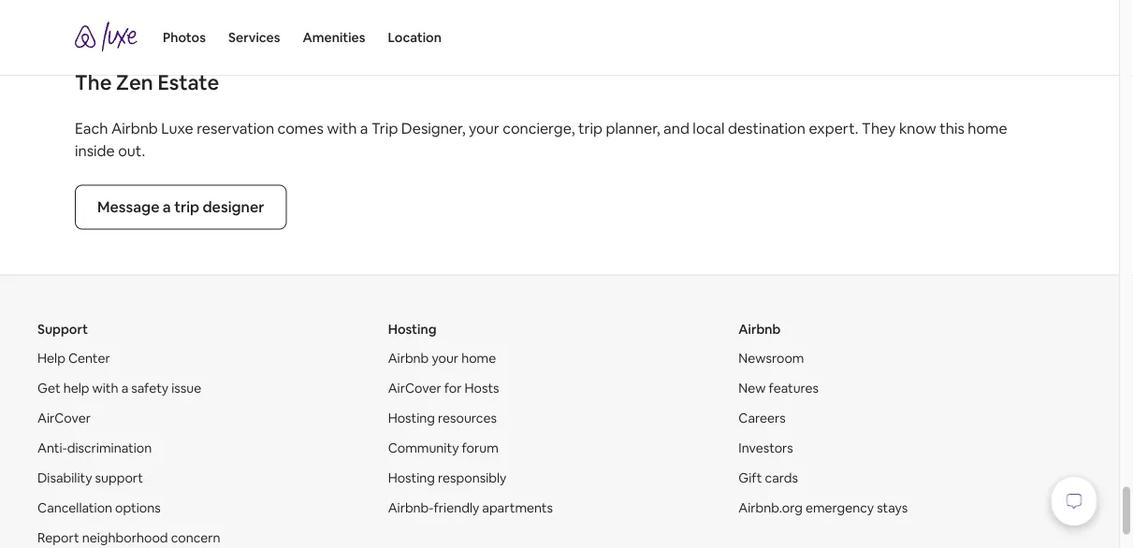 Task type: locate. For each thing, give the bounding box(es) containing it.
hosting responsibly link
[[388, 470, 507, 487]]

a right message
[[163, 198, 171, 217]]

airbnb for airbnb
[[738, 321, 781, 337]]

airbnb-friendly apartments
[[388, 500, 553, 517]]

airbnb up aircover for hosts
[[388, 350, 429, 367]]

help
[[37, 350, 65, 367]]

message a trip designer
[[97, 198, 264, 217]]

hosting up airbnb-
[[388, 470, 435, 487]]

0 vertical spatial with
[[327, 119, 357, 138]]

trip
[[578, 119, 603, 138], [174, 198, 199, 217]]

1 vertical spatial hosting
[[388, 410, 435, 427]]

1 horizontal spatial your
[[469, 119, 499, 138]]

inside
[[75, 141, 115, 161]]

1 horizontal spatial home
[[968, 119, 1007, 138]]

get help with a safety issue
[[37, 380, 201, 397]]

resources
[[438, 410, 497, 427]]

careers link
[[738, 410, 786, 427]]

1 vertical spatial airbnb
[[738, 321, 781, 337]]

disability
[[37, 470, 92, 487]]

0 horizontal spatial aircover
[[37, 410, 91, 427]]

hosting up community
[[388, 410, 435, 427]]

message
[[97, 198, 159, 217]]

2 horizontal spatial a
[[360, 119, 368, 138]]

1 vertical spatial trip
[[174, 198, 199, 217]]

0 horizontal spatial a
[[121, 380, 128, 397]]

services button
[[228, 0, 280, 75]]

trip left the designer
[[174, 198, 199, 217]]

0 horizontal spatial your
[[432, 350, 459, 367]]

the zen estate
[[75, 69, 219, 96]]

0 vertical spatial trip
[[578, 119, 603, 138]]

designer,
[[401, 119, 465, 138]]

location
[[388, 29, 442, 46]]

1 vertical spatial home
[[461, 350, 496, 367]]

zen
[[116, 69, 153, 96]]

1 hosting from the top
[[388, 321, 436, 337]]

airbnb.org emergency stays link
[[738, 500, 908, 517]]

anti-discrimination link
[[37, 440, 152, 457]]

aircover left for
[[388, 380, 441, 397]]

cards
[[765, 470, 798, 487]]

0 vertical spatial a
[[360, 119, 368, 138]]

aircover for aircover link on the left bottom of the page
[[37, 410, 91, 427]]

airbnb inside each airbnb luxe reservation comes with a trip designer, your concierge, trip planner, and local destination expert. they know this home inside out.
[[111, 119, 158, 138]]

community forum link
[[388, 440, 498, 457]]

amenities button
[[303, 0, 365, 75]]

1 horizontal spatial airbnb
[[388, 350, 429, 367]]

discrimination
[[67, 440, 152, 457]]

airbnb-
[[388, 500, 434, 517]]

aircover for hosts
[[388, 380, 499, 397]]

local
[[693, 119, 725, 138]]

1 vertical spatial a
[[163, 198, 171, 217]]

with right the "comes"
[[327, 119, 357, 138]]

comes
[[277, 119, 324, 138]]

trip
[[371, 119, 398, 138]]

get
[[37, 380, 60, 397]]

cancellation
[[37, 500, 112, 517]]

2 vertical spatial hosting
[[388, 470, 435, 487]]

estate
[[158, 69, 219, 96]]

airbnb up the newsroom 'link' at the right bottom of the page
[[738, 321, 781, 337]]

your right the designer,
[[469, 119, 499, 138]]

community
[[388, 440, 459, 457]]

the
[[75, 69, 112, 96]]

gift
[[738, 470, 762, 487]]

0 vertical spatial hosting
[[388, 321, 436, 337]]

0 vertical spatial your
[[469, 119, 499, 138]]

photos button
[[163, 0, 206, 75]]

get help with a safety issue link
[[37, 380, 201, 397]]

each
[[75, 119, 108, 138]]

features
[[769, 380, 819, 397]]

0 horizontal spatial home
[[461, 350, 496, 367]]

home right this on the top right of page
[[968, 119, 1007, 138]]

1 horizontal spatial trip
[[578, 119, 603, 138]]

0 vertical spatial airbnb
[[111, 119, 158, 138]]

friendly
[[434, 500, 479, 517]]

hosting
[[388, 321, 436, 337], [388, 410, 435, 427], [388, 470, 435, 487]]

2 vertical spatial airbnb
[[388, 350, 429, 367]]

message a trip designer button
[[75, 185, 287, 230]]

investors
[[738, 440, 793, 457]]

aircover
[[388, 380, 441, 397], [37, 410, 91, 427]]

hosting up "airbnb your home" "link"
[[388, 321, 436, 337]]

your up aircover for hosts
[[432, 350, 459, 367]]

a
[[360, 119, 368, 138], [163, 198, 171, 217], [121, 380, 128, 397]]

1 horizontal spatial aircover
[[388, 380, 441, 397]]

hosting for hosting
[[388, 321, 436, 337]]

amenities
[[303, 29, 365, 46]]

0 vertical spatial aircover
[[388, 380, 441, 397]]

a left the safety
[[121, 380, 128, 397]]

with right help in the bottom left of the page
[[92, 380, 118, 397]]

new features link
[[738, 380, 819, 397]]

home up hosts
[[461, 350, 496, 367]]

disability support
[[37, 470, 143, 487]]

1 horizontal spatial a
[[163, 198, 171, 217]]

trip left "planner,"
[[578, 119, 603, 138]]

trip inside message a trip designer button
[[174, 198, 199, 217]]

anti-discrimination
[[37, 440, 152, 457]]

home
[[968, 119, 1007, 138], [461, 350, 496, 367]]

1 vertical spatial aircover
[[37, 410, 91, 427]]

aircover link
[[37, 410, 91, 427]]

forum
[[462, 440, 498, 457]]

cancellation options
[[37, 500, 161, 517]]

each airbnb luxe reservation comes with a trip designer, your concierge, trip planner, and local destination expert. they know this home inside out.
[[75, 119, 1007, 161]]

airbnb luxe image
[[75, 21, 140, 51]]

3 hosting from the top
[[388, 470, 435, 487]]

2 hosting from the top
[[388, 410, 435, 427]]

anti-
[[37, 440, 67, 457]]

0 horizontal spatial trip
[[174, 198, 199, 217]]

1 horizontal spatial with
[[327, 119, 357, 138]]

0 horizontal spatial airbnb
[[111, 119, 158, 138]]

trip inside each airbnb luxe reservation comes with a trip designer, your concierge, trip planner, and local destination expert. they know this home inside out.
[[578, 119, 603, 138]]

0 vertical spatial home
[[968, 119, 1007, 138]]

a left trip
[[360, 119, 368, 138]]

aircover up anti-
[[37, 410, 91, 427]]

airbnb for airbnb your home
[[388, 350, 429, 367]]

your
[[469, 119, 499, 138], [432, 350, 459, 367]]

aircover for hosts link
[[388, 380, 499, 397]]

with inside each airbnb luxe reservation comes with a trip designer, your concierge, trip planner, and local destination expert. they know this home inside out.
[[327, 119, 357, 138]]

1 vertical spatial with
[[92, 380, 118, 397]]

planner,
[[606, 119, 660, 138]]

report neighborhood concern link
[[37, 530, 220, 547]]

with
[[327, 119, 357, 138], [92, 380, 118, 397]]

airbnb up out.
[[111, 119, 158, 138]]

2 horizontal spatial airbnb
[[738, 321, 781, 337]]



Task type: describe. For each thing, give the bounding box(es) containing it.
concern
[[171, 530, 220, 547]]

reservation
[[197, 119, 274, 138]]

hosting resources link
[[388, 410, 497, 427]]

support
[[95, 470, 143, 487]]

hosting responsibly
[[388, 470, 507, 487]]

responsibly
[[438, 470, 507, 487]]

cancellation options link
[[37, 500, 161, 517]]

expert.
[[809, 119, 858, 138]]

gift cards
[[738, 470, 798, 487]]

emergency
[[805, 500, 874, 517]]

hosting for hosting responsibly
[[388, 470, 435, 487]]

gift cards link
[[738, 470, 798, 487]]

destination
[[728, 119, 805, 138]]

aircover for aircover for hosts
[[388, 380, 441, 397]]

designer
[[203, 198, 264, 217]]

neighborhood
[[82, 530, 168, 547]]

concierge,
[[503, 119, 575, 138]]

this
[[940, 119, 964, 138]]

safety
[[131, 380, 169, 397]]

new
[[738, 380, 766, 397]]

know
[[899, 119, 936, 138]]

a inside button
[[163, 198, 171, 217]]

community forum
[[388, 440, 498, 457]]

2 vertical spatial a
[[121, 380, 128, 397]]

apartments
[[482, 500, 553, 517]]

hosts
[[465, 380, 499, 397]]

disability support link
[[37, 470, 143, 487]]

for
[[444, 380, 462, 397]]

stays
[[877, 500, 908, 517]]

help center
[[37, 350, 110, 367]]

report neighborhood concern
[[37, 530, 220, 547]]

newsroom link
[[738, 350, 804, 367]]

hosting resources
[[388, 410, 497, 427]]

airbnb your home link
[[388, 350, 496, 367]]

hosting for hosting resources
[[388, 410, 435, 427]]

issue
[[171, 380, 201, 397]]

they
[[862, 119, 896, 138]]

airbnb your home
[[388, 350, 496, 367]]

and
[[663, 119, 689, 138]]

a inside each airbnb luxe reservation comes with a trip designer, your concierge, trip planner, and local destination expert. they know this home inside out.
[[360, 119, 368, 138]]

center
[[68, 350, 110, 367]]

help center link
[[37, 350, 110, 367]]

careers
[[738, 410, 786, 427]]

your inside each airbnb luxe reservation comes with a trip designer, your concierge, trip planner, and local destination expert. they know this home inside out.
[[469, 119, 499, 138]]

airbnb-friendly apartments link
[[388, 500, 553, 517]]

options
[[115, 500, 161, 517]]

airbnb.org
[[738, 500, 803, 517]]

help
[[63, 380, 89, 397]]

new features
[[738, 380, 819, 397]]

home inside each airbnb luxe reservation comes with a trip designer, your concierge, trip planner, and local destination expert. they know this home inside out.
[[968, 119, 1007, 138]]

photos
[[163, 29, 206, 46]]

1 vertical spatial your
[[432, 350, 459, 367]]

newsroom
[[738, 350, 804, 367]]

services
[[228, 29, 280, 46]]

airbnb.org emergency stays
[[738, 500, 908, 517]]

luxe
[[161, 119, 193, 138]]

report
[[37, 530, 79, 547]]

out.
[[118, 141, 145, 161]]

location button
[[388, 0, 442, 75]]

0 horizontal spatial with
[[92, 380, 118, 397]]

support
[[37, 321, 88, 337]]

investors link
[[738, 440, 793, 457]]



Task type: vqa. For each thing, say whether or not it's contained in the screenshot.
the or inside Refunds are based on the host's cancellation policy, and we can't restore or reissue a coupon you redeemed in the past.
no



